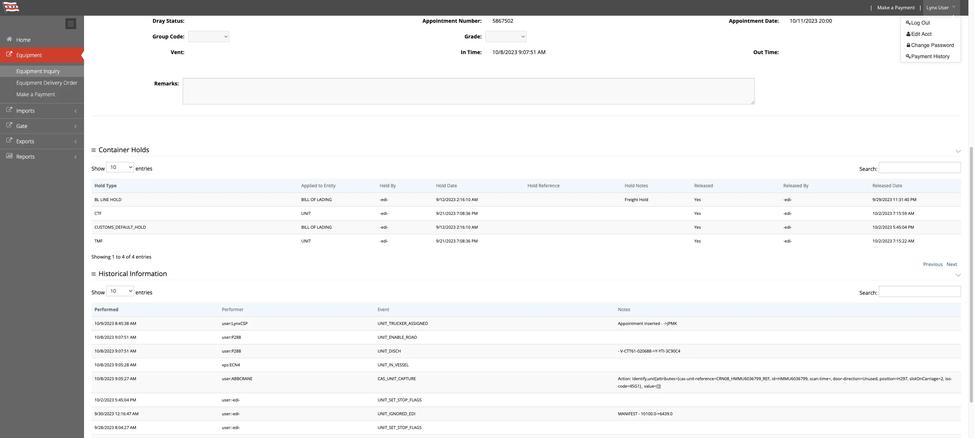 Task type: vqa. For each thing, say whether or not it's contained in the screenshot.


Task type: locate. For each thing, give the bounding box(es) containing it.
1 horizontal spatial a
[[891, 4, 894, 11]]

lynx user link
[[923, 0, 960, 16]]

external link image for gate
[[6, 123, 13, 128]]

1 vertical spatial lading
[[317, 224, 332, 230]]

external link image inside imports link
[[6, 108, 13, 113]]

2 vertical spatial 9:07:51
[[115, 348, 129, 354]]

make a payment down equipment delivery order link
[[16, 91, 55, 98]]

equipment down home
[[16, 52, 42, 59]]

2 lading from the top
[[317, 224, 332, 230]]

date:
[[765, 17, 779, 24]]

payment up key image
[[895, 4, 915, 11]]

by inside 'column header'
[[391, 182, 396, 189]]

10/8/2023 up the 10/8/2023 9:05:28 am at bottom
[[95, 348, 114, 354]]

1 horizontal spatial time:
[[765, 49, 779, 56]]

1 show from the top
[[92, 165, 106, 172]]

hold notes
[[625, 182, 648, 189]]

1 vertical spatial reorder image
[[92, 272, 97, 277]]

0 vertical spatial user:p288
[[222, 335, 241, 340]]

to right 1
[[116, 254, 121, 260]]

1 unit from the top
[[301, 211, 311, 216]]

0 vertical spatial row
[[92, 179, 961, 193]]

1 external link image from the top
[[6, 52, 13, 57]]

2 row from the top
[[92, 303, 961, 317]]

0 horizontal spatial out
[[754, 49, 763, 56]]

edi-
[[381, 197, 388, 202], [785, 197, 792, 202], [381, 211, 388, 216], [785, 211, 792, 216], [381, 224, 388, 230], [785, 224, 792, 230], [381, 238, 388, 244], [785, 238, 792, 244], [233, 397, 240, 403], [233, 411, 240, 417], [233, 425, 240, 431]]

show for container holds
[[92, 165, 106, 172]]

entries down holds
[[134, 165, 152, 172]]

1 9/21/2023 from the top
[[436, 211, 456, 216]]

reference=crn08_hmmu6036799_ref,
[[696, 376, 771, 382]]

1 lading from the top
[[317, 197, 332, 202]]

1 date from the left
[[447, 182, 457, 189]]

time: down "date:"
[[765, 49, 779, 56]]

1 vertical spatial 9/12/2023
[[436, 224, 456, 230]]

2 unit_set_stop_flags from the top
[[378, 425, 422, 431]]

2 bill of lading from the top
[[301, 224, 332, 230]]

2:16:10 for customs_default_hold
[[457, 224, 471, 230]]

0 horizontal spatial to
[[116, 254, 121, 260]]

1 horizontal spatial 5:45:04
[[893, 224, 907, 230]]

released
[[694, 182, 713, 189], [784, 182, 802, 189], [873, 182, 892, 189]]

reorder image left container
[[92, 148, 97, 153]]

imports link
[[0, 103, 84, 118]]

1 vertical spatial 7:08:36
[[457, 238, 471, 244]]

1 unit_set_stop_flags from the top
[[378, 397, 422, 403]]

1 vertical spatial make a payment
[[16, 91, 55, 98]]

1 user:- from the top
[[222, 397, 233, 403]]

0 vertical spatial unit
[[301, 211, 311, 216]]

2 9/21/2023 7:08:36 pm from the top
[[436, 238, 478, 244]]

holds
[[131, 145, 149, 154]]

date
[[447, 182, 457, 189], [893, 182, 903, 189]]

3 user:- from the top
[[222, 425, 233, 431]]

2 9/12/2023 from the top
[[436, 224, 456, 230]]

make a payment link
[[874, 0, 918, 16], [0, 89, 84, 100]]

0 vertical spatial grid
[[92, 162, 961, 268]]

9/21/2023 7:08:36 pm for ctf
[[436, 211, 478, 216]]

customs_default_hold
[[95, 224, 146, 230]]

lading for customs_default_hold
[[317, 224, 332, 230]]

bill for customs_default_hold
[[301, 224, 310, 230]]

change password
[[912, 42, 954, 48]]

10/11/2023
[[790, 17, 818, 24]]

10/8/2023
[[493, 49, 517, 56], [95, 335, 114, 340], [95, 348, 114, 354], [95, 362, 114, 368], [95, 376, 114, 382]]

alert containing bl line hold
[[92, 193, 961, 248]]

bill
[[301, 197, 310, 202], [301, 224, 310, 230]]

hold type: activate to sort column descending column header
[[92, 179, 298, 193]]

hold date: activate to sort column ascending column header
[[433, 179, 525, 193]]

to inside column header
[[318, 182, 323, 189]]

0 vertical spatial 10/8/2023 9:07:51 am
[[493, 49, 546, 56]]

freight
[[625, 197, 638, 202]]

log out link
[[901, 17, 961, 28]]

0 vertical spatial external link image
[[6, 52, 13, 57]]

1 vertical spatial out
[[754, 49, 763, 56]]

2 vertical spatial entries
[[134, 289, 152, 296]]

show
[[92, 165, 106, 172], [92, 289, 106, 296]]

0 vertical spatial bill of lading
[[301, 197, 332, 202]]

1 vertical spatial payment
[[912, 53, 932, 59]]

1 released from the left
[[694, 182, 713, 189]]

external link image
[[6, 52, 13, 57], [6, 108, 13, 113], [6, 123, 13, 128]]

1 vertical spatial show
[[92, 289, 106, 296]]

1 vertical spatial unit_set_stop_flags
[[378, 425, 422, 431]]

1 horizontal spatial released
[[784, 182, 802, 189]]

2 reorder image from the top
[[92, 272, 97, 277]]

inquiry
[[44, 68, 60, 75]]

row
[[92, 179, 961, 193], [92, 303, 961, 317]]

1 9/12/2023 2:16:10 am from the top
[[436, 197, 478, 202]]

0 vertical spatial a
[[891, 4, 894, 11]]

payment down equipment delivery order link
[[35, 91, 55, 98]]

0 horizontal spatial released
[[694, 182, 713, 189]]

0 vertical spatial entries
[[134, 165, 152, 172]]

0 vertical spatial bill
[[301, 197, 310, 202]]

0 vertical spatial 9/21/2023 7:08:36 pm
[[436, 211, 478, 216]]

0 vertical spatial 9/12/2023 2:16:10 am
[[436, 197, 478, 202]]

10/2/2023 up 9/30/2023
[[95, 397, 114, 403]]

2 vertical spatial equipment
[[16, 79, 42, 86]]

hold
[[95, 182, 105, 189], [436, 182, 446, 189], [528, 182, 538, 189], [625, 182, 635, 189], [639, 197, 648, 202]]

2 show from the top
[[92, 289, 106, 296]]

10/2/2023 5:45:04 pm
[[873, 224, 914, 230], [95, 397, 136, 403]]

unit_set_stop_flags up unit_ignored_edi in the bottom left of the page
[[378, 397, 422, 403]]

released date
[[873, 182, 903, 189]]

type
[[106, 182, 117, 189]]

1 vertical spatial 10/8/2023 9:07:51 am
[[95, 335, 136, 340]]

row containing performed
[[92, 303, 961, 317]]

10/8/2023 9:07:51 am up the 10/8/2023 9:05:28 am at bottom
[[95, 348, 136, 354]]

2 | from the left
[[919, 4, 922, 11]]

0 horizontal spatial by
[[391, 182, 396, 189]]

1 vertical spatial a
[[30, 91, 33, 98]]

2 vertical spatial user:-edi-
[[222, 425, 240, 431]]

1 vertical spatial bill
[[301, 224, 310, 230]]

bl line hold
[[95, 197, 121, 202]]

10/2/2023 for ctf
[[873, 211, 892, 216]]

a
[[891, 4, 894, 11], [30, 91, 33, 98]]

performer: activate to sort column ascending column header
[[219, 303, 375, 317]]

user:-edi- for 10/2/2023 5:45:04 pm
[[222, 397, 240, 403]]

by inside 'column header'
[[804, 182, 809, 189]]

user:abbcrane
[[222, 376, 253, 382]]

bill of lading for customs_default_hold
[[301, 224, 332, 230]]

user:p288 down user:lynxcsp
[[222, 335, 241, 340]]

1 vertical spatial make
[[16, 91, 29, 98]]

9/12/2023 2:16:10 am for bl line hold
[[436, 197, 478, 202]]

0 vertical spatial 9/21/2023
[[436, 211, 456, 216]]

1 grid from the top
[[92, 162, 961, 268]]

0 vertical spatial 7:08:36
[[457, 211, 471, 216]]

10/2/2023 5:45:04 pm down 10/2/2023 7:15:59 am
[[873, 224, 914, 230]]

2 user:- from the top
[[222, 411, 233, 417]]

equipment down equipment inquiry
[[16, 79, 42, 86]]

equipment for equipment
[[16, 52, 42, 59]]

3 user:-edi- from the top
[[222, 425, 240, 431]]

freight hold
[[625, 197, 648, 202]]

2 9/21/2023 from the top
[[436, 238, 456, 244]]

bill for bl line hold
[[301, 197, 310, 202]]

5:45:04 up 12:16:47
[[115, 397, 129, 403]]

unit_ignored_edi
[[378, 411, 415, 417]]

equipment for equipment inquiry
[[16, 68, 42, 75]]

1 vertical spatial user:-
[[222, 411, 233, 417]]

0 vertical spatial user:-
[[222, 397, 233, 403]]

1 vertical spatial 5:45:04
[[115, 397, 129, 403]]

appointment for appointment number:
[[423, 17, 457, 24]]

1 alert from the top
[[92, 193, 961, 248]]

entries right of
[[136, 254, 151, 260]]

0 horizontal spatial appointment
[[423, 17, 457, 24]]

1 vertical spatial equipment
[[16, 68, 42, 75]]

show up performed
[[92, 289, 106, 296]]

0 vertical spatial out
[[922, 20, 930, 26]]

2 search: from the top
[[860, 289, 879, 297]]

appointment date:
[[729, 17, 779, 24]]

10/8/2023 left 9:05:28
[[95, 362, 114, 368]]

home image
[[6, 37, 13, 42]]

external link image inside equipment link
[[6, 52, 13, 57]]

0 vertical spatial equipment
[[16, 52, 42, 59]]

2 vertical spatial payment
[[35, 91, 55, 98]]

10/8/2023 left 9:05:27
[[95, 376, 114, 382]]

0 vertical spatial user:-edi-
[[222, 397, 240, 403]]

alert for holds
[[92, 193, 961, 248]]

3 external link image from the top
[[6, 123, 13, 128]]

1 vertical spatial unit
[[301, 238, 311, 244]]

1 horizontal spatial notes
[[636, 182, 648, 189]]

2 2:16:10 from the top
[[457, 224, 471, 230]]

information
[[130, 269, 167, 278]]

10/2/2023 down 9/29/2023
[[873, 211, 892, 216]]

edit acct
[[912, 31, 932, 37]]

0 vertical spatial 9:07:51
[[519, 49, 536, 56]]

row for information
[[92, 303, 961, 317]]

bill of lading
[[301, 197, 332, 202], [301, 224, 332, 230]]

exports
[[16, 138, 34, 145]]

time: for out time:
[[765, 49, 779, 56]]

1 user:p288 from the top
[[222, 335, 241, 340]]

reorder image
[[92, 148, 97, 153], [92, 272, 97, 277]]

1 vertical spatial 9/21/2023
[[436, 238, 456, 244]]

0 vertical spatial notes
[[636, 182, 648, 189]]

2:16:10
[[457, 197, 471, 202], [457, 224, 471, 230]]

0 vertical spatial search:
[[860, 165, 879, 172]]

1 horizontal spatial make a payment link
[[874, 0, 918, 16]]

edit
[[912, 31, 921, 37]]

applied to entity: activate to sort column ascending column header
[[298, 179, 377, 193]]

hold up freight
[[625, 182, 635, 189]]

10/2/2023 5:45:04 pm up 9/30/2023 12:16:47 am
[[95, 397, 136, 403]]

0 horizontal spatial make a payment
[[16, 91, 55, 98]]

0 horizontal spatial 10/2/2023 5:45:04 pm
[[95, 397, 136, 403]]

0 horizontal spatial make
[[16, 91, 29, 98]]

9:07:51
[[519, 49, 536, 56], [115, 335, 129, 340], [115, 348, 129, 354]]

0 vertical spatial to
[[318, 182, 323, 189]]

appointment inserted - ->jpmk
[[618, 321, 677, 326]]

equipment for equipment delivery order
[[16, 79, 42, 86]]

2 vertical spatial 10/8/2023 9:07:51 am
[[95, 348, 136, 354]]

10/8/2023 for unit_enable_road
[[95, 335, 114, 340]]

to inside showing 1 to 4 of 4 entries previous next
[[116, 254, 121, 260]]

0 horizontal spatial notes
[[618, 307, 630, 313]]

code:
[[170, 33, 184, 40]]

2 released from the left
[[784, 182, 802, 189]]

1 horizontal spatial out
[[922, 20, 930, 26]]

1 user:-edi- from the top
[[222, 397, 240, 403]]

0 vertical spatial show
[[92, 165, 106, 172]]

2 vertical spatial external link image
[[6, 123, 13, 128]]

1 vertical spatial make a payment link
[[0, 89, 84, 100]]

10/2/2023 for customs_default_hold
[[873, 224, 892, 230]]

grid for historical information
[[92, 286, 961, 439]]

of
[[126, 254, 131, 260]]

released: activate to sort column ascending column header
[[691, 179, 781, 193]]

1 vertical spatial 2:16:10
[[457, 224, 471, 230]]

10/8/2023 down 10/9/2023
[[95, 335, 114, 340]]

2 7:08:36 from the top
[[457, 238, 471, 244]]

alert containing 10/9/2023 8:45:38 am
[[92, 317, 961, 439]]

1 vertical spatial to
[[116, 254, 121, 260]]

2 external link image from the top
[[6, 108, 13, 113]]

0 vertical spatial make a payment
[[878, 4, 915, 11]]

equipment up equipment delivery order link
[[16, 68, 42, 75]]

search: for historical information
[[860, 289, 879, 297]]

1 bill of lading from the top
[[301, 197, 332, 202]]

10/8/2023 9:07:51 am down 10/9/2023 8:45:38 am
[[95, 335, 136, 340]]

1 horizontal spatial |
[[919, 4, 922, 11]]

2 horizontal spatial appointment
[[729, 17, 764, 24]]

make
[[878, 4, 890, 11], [16, 91, 29, 98]]

1 yes from the top
[[694, 197, 701, 202]]

user:-edi- for 9/28/2023 8:04:27 am
[[222, 425, 240, 431]]

2 date from the left
[[893, 182, 903, 189]]

notes up appointment inserted - ->jpmk
[[618, 307, 630, 313]]

10/8/2023 down 5867502
[[493, 49, 517, 56]]

external link image down home image
[[6, 52, 13, 57]]

ctf
[[95, 211, 101, 216]]

1 vertical spatial notes
[[618, 307, 630, 313]]

1 9/12/2023 from the top
[[436, 197, 456, 202]]

|
[[870, 4, 873, 11], [919, 4, 922, 11]]

1 vertical spatial bill of lading
[[301, 224, 332, 230]]

2 4 from the left
[[132, 254, 135, 260]]

9/12/2023 2:16:10 am for customs_default_hold
[[436, 224, 478, 230]]

hold left the type
[[95, 182, 105, 189]]

user:p288 up the xps:ecn4
[[222, 348, 241, 354]]

notes
[[636, 182, 648, 189], [618, 307, 630, 313]]

to left entity
[[318, 182, 323, 189]]

1 bill from the top
[[301, 197, 310, 202]]

by
[[391, 182, 396, 189], [804, 182, 809, 189]]

10/8/2023 9:05:28 am
[[95, 362, 136, 368]]

1 vertical spatial row
[[92, 303, 961, 317]]

2 grid from the top
[[92, 286, 961, 439]]

1 by from the left
[[391, 182, 396, 189]]

hold right held by: activate to sort column ascending 'column header' on the left of the page
[[436, 182, 446, 189]]

5:45:04 down 7:15:59
[[893, 224, 907, 230]]

log
[[912, 20, 920, 26]]

grid for container holds
[[92, 162, 961, 268]]

2 bill from the top
[[301, 224, 310, 230]]

of
[[311, 197, 316, 202], [311, 224, 316, 230]]

1 | from the left
[[870, 4, 873, 11]]

show up hold type
[[92, 165, 106, 172]]

1 search: from the top
[[860, 165, 879, 172]]

appointment left "date:"
[[729, 17, 764, 24]]

external link image left gate
[[6, 123, 13, 128]]

change
[[912, 42, 930, 48]]

2 by from the left
[[804, 182, 809, 189]]

2 time: from the left
[[765, 49, 779, 56]]

password
[[931, 42, 954, 48]]

order
[[64, 79, 78, 86]]

hold type
[[95, 182, 117, 189]]

3 yes from the top
[[694, 224, 701, 230]]

equipment inquiry
[[16, 68, 60, 75]]

0 vertical spatial make
[[878, 4, 890, 11]]

key image
[[906, 20, 912, 25]]

yes for 10/2/2023 7:15:22 am
[[694, 238, 701, 244]]

4 left of
[[122, 254, 125, 260]]

-edi-
[[380, 197, 388, 202], [784, 197, 792, 202], [380, 211, 388, 216], [784, 211, 792, 216], [380, 224, 388, 230], [784, 224, 792, 230], [380, 238, 388, 244], [784, 238, 792, 244]]

1 vertical spatial user:-edi-
[[222, 411, 240, 417]]

notes up freight hold
[[636, 182, 648, 189]]

5:45:04
[[893, 224, 907, 230], [115, 397, 129, 403]]

None text field
[[879, 162, 961, 173], [879, 286, 961, 297], [879, 162, 961, 173], [879, 286, 961, 297]]

notes: activate to sort column ascending column header
[[615, 303, 961, 317]]

2 yes from the top
[[694, 211, 701, 216]]

1 row from the top
[[92, 179, 961, 193]]

user:-edi- for 9/30/2023 12:16:47 am
[[222, 411, 240, 417]]

0 vertical spatial of
[[311, 197, 316, 202]]

key image
[[906, 54, 912, 59]]

2 9/12/2023 2:16:10 am from the top
[[436, 224, 478, 230]]

make a payment link up key image
[[874, 0, 918, 16]]

entries for holds
[[134, 165, 152, 172]]

dray status:
[[153, 17, 184, 24]]

tmf
[[95, 238, 103, 244]]

1 time: from the left
[[467, 49, 482, 56]]

12:16:47
[[115, 411, 131, 417]]

acct
[[922, 31, 932, 37]]

entries for information
[[134, 289, 152, 296]]

payment inside 'link'
[[912, 53, 932, 59]]

1 horizontal spatial appointment
[[618, 321, 643, 326]]

yes for 9/29/2023 11:31:40 pm
[[694, 197, 701, 202]]

1 horizontal spatial to
[[318, 182, 323, 189]]

0 horizontal spatial date
[[447, 182, 457, 189]]

1 vertical spatial grid
[[92, 286, 961, 439]]

10/2/2023 down 10/2/2023 7:15:59 am
[[873, 224, 892, 230]]

appointment for appointment inserted - ->jpmk
[[618, 321, 643, 326]]

0 horizontal spatial time:
[[467, 49, 482, 56]]

-
[[380, 197, 381, 202], [784, 197, 785, 202], [380, 211, 381, 216], [784, 211, 785, 216], [380, 224, 381, 230], [784, 224, 785, 230], [380, 238, 381, 244], [784, 238, 785, 244], [661, 321, 663, 326], [664, 321, 665, 326], [618, 348, 619, 354], [639, 411, 640, 417]]

user image
[[906, 31, 912, 37]]

2 of from the top
[[311, 224, 316, 230]]

date for released date
[[893, 182, 903, 189]]

1 vertical spatial user:p288
[[222, 348, 241, 354]]

home
[[16, 36, 31, 43]]

external link image left imports
[[6, 108, 13, 113]]

showing
[[92, 254, 111, 260]]

2 alert from the top
[[92, 317, 961, 439]]

1 9/21/2023 7:08:36 pm from the top
[[436, 211, 478, 216]]

1 vertical spatial external link image
[[6, 108, 13, 113]]

1 2:16:10 from the top
[[457, 197, 471, 202]]

10/8/2023 for cas_unit_capture
[[95, 376, 114, 382]]

pm
[[911, 197, 917, 202], [472, 211, 478, 216], [908, 224, 914, 230], [472, 238, 478, 244], [130, 397, 136, 403]]

10/2/2023 left the 7:15:22
[[873, 238, 892, 244]]

8:45:38
[[115, 321, 129, 326]]

Remarks: text field
[[183, 78, 755, 105]]

appointment left number:
[[423, 17, 457, 24]]

unit for tmf
[[301, 238, 311, 244]]

3 released from the left
[[873, 182, 892, 189]]

user:p288
[[222, 335, 241, 340], [222, 348, 241, 354]]

applied
[[301, 182, 317, 189]]

9/29/2023 11:31:40 pm
[[873, 197, 917, 202]]

equipment link
[[0, 47, 84, 63]]

hold inside column header
[[95, 182, 105, 189]]

unit for ctf
[[301, 211, 311, 216]]

4 yes from the top
[[694, 238, 701, 244]]

0 vertical spatial 10/2/2023 5:45:04 pm
[[873, 224, 914, 230]]

released date: activate to sort column ascending column header
[[870, 179, 961, 193]]

0 vertical spatial reorder image
[[92, 148, 97, 153]]

10/8/2023 9:05:27 am
[[95, 376, 136, 382]]

9/21/2023
[[436, 211, 456, 216], [436, 238, 456, 244]]

external link image inside the gate link
[[6, 123, 13, 128]]

reorder image down showing
[[92, 272, 97, 277]]

0 vertical spatial alert
[[92, 193, 961, 248]]

alert
[[92, 193, 961, 248], [92, 317, 961, 439]]

5867502
[[493, 17, 514, 24]]

>6439.0
[[658, 411, 673, 417]]

9:07:51 for unit_disch
[[115, 348, 129, 354]]

1 horizontal spatial 4
[[132, 254, 135, 260]]

2 user:p288 from the top
[[222, 348, 241, 354]]

10/9/2023
[[95, 321, 114, 326]]

unit_set_stop_flags down unit_ignored_edi in the bottom left of the page
[[378, 425, 422, 431]]

time: right in
[[467, 49, 482, 56]]

held by
[[380, 182, 396, 189]]

0 horizontal spatial |
[[870, 4, 873, 11]]

payment history link
[[901, 51, 961, 62]]

1 vertical spatial 10/2/2023 5:45:04 pm
[[95, 397, 136, 403]]

out down appointment date:
[[754, 49, 763, 56]]

4 right of
[[132, 254, 135, 260]]

out right log
[[922, 20, 930, 26]]

1 of from the top
[[311, 197, 316, 202]]

1 horizontal spatial by
[[804, 182, 809, 189]]

reorder image for historical information
[[92, 272, 97, 277]]

1 7:08:36 from the top
[[457, 211, 471, 216]]

make a payment up key image
[[878, 4, 915, 11]]

grid
[[92, 162, 961, 268], [92, 286, 961, 439]]

released inside 'column header'
[[784, 182, 802, 189]]

make a payment link down equipment delivery order link
[[0, 89, 84, 100]]

payment down change
[[912, 53, 932, 59]]

appointment left inserted
[[618, 321, 643, 326]]

remarks:
[[154, 80, 179, 87]]

1 vertical spatial 9/21/2023 7:08:36 pm
[[436, 238, 478, 244]]

2 user:-edi- from the top
[[222, 411, 240, 417]]

0 vertical spatial 2:16:10
[[457, 197, 471, 202]]

entries down information
[[134, 289, 152, 296]]

10/8/2023 9:07:51 am for unit_disch
[[95, 348, 136, 354]]

1 reorder image from the top
[[92, 148, 97, 153]]

user:-
[[222, 397, 233, 403], [222, 411, 233, 417], [222, 425, 233, 431]]

hold left reference
[[528, 182, 538, 189]]

10/8/2023 9:07:51 am down 5867502
[[493, 49, 546, 56]]

10/2/2023 for tmf
[[873, 238, 892, 244]]

1 vertical spatial of
[[311, 224, 316, 230]]

row containing hold type
[[92, 179, 961, 193]]

10/8/2023 for unit_disch
[[95, 348, 114, 354]]

2 unit from the top
[[301, 238, 311, 244]]



Task type: describe. For each thing, give the bounding box(es) containing it.
10/11/2023 20:00
[[790, 17, 832, 24]]

log out
[[912, 20, 930, 26]]

user:- for 10/2/2023 5:45:04 pm
[[222, 397, 233, 403]]

historical
[[99, 269, 128, 278]]

yes for 10/2/2023 5:45:04 pm
[[694, 224, 701, 230]]

reorder image for container holds
[[92, 148, 97, 153]]

showing 1 to 4 of 4 entries previous next
[[92, 254, 957, 268]]

hold for hold type
[[95, 182, 105, 189]]

bl
[[95, 197, 99, 202]]

0 vertical spatial make a payment link
[[874, 0, 918, 16]]

0 horizontal spatial a
[[30, 91, 33, 98]]

direction=unused,
[[843, 376, 879, 382]]

ctt61-
[[624, 348, 637, 354]]

appointment for appointment date:
[[729, 17, 764, 24]]

hold for hold date
[[436, 182, 446, 189]]

7:15:22
[[893, 238, 907, 244]]

9/12/2023 for bl line hold
[[436, 197, 456, 202]]

applied to entity
[[301, 182, 336, 189]]

by for released by
[[804, 182, 809, 189]]

held by: activate to sort column ascending column header
[[377, 179, 433, 193]]

1 4 from the left
[[122, 254, 125, 260]]

performed: activate to sort column ascending column header
[[92, 303, 219, 317]]

8:04:27
[[115, 425, 129, 431]]

entries inside showing 1 to 4 of 4 entries previous next
[[136, 254, 151, 260]]

status:
[[166, 17, 184, 24]]

3c90c4
[[666, 348, 680, 354]]

in time:
[[461, 49, 482, 56]]

external link image for imports
[[6, 108, 13, 113]]

9/30/2023 12:16:47 am
[[95, 411, 139, 417]]

unit_in_vessel
[[378, 362, 409, 368]]

grade:
[[465, 33, 482, 40]]

10100.0-
[[641, 411, 658, 417]]

0 horizontal spatial 5:45:04
[[115, 397, 129, 403]]

1 horizontal spatial 10/2/2023 5:45:04 pm
[[873, 224, 914, 230]]

exports link
[[0, 134, 84, 149]]

released by: activate to sort column ascending column header
[[781, 179, 870, 193]]

>jpmk
[[665, 321, 677, 326]]

user
[[939, 4, 949, 11]]

9:05:28
[[115, 362, 129, 368]]

dray
[[153, 17, 165, 24]]

event: activate to sort column ascending column header
[[375, 303, 615, 317]]

bill of lading for bl line hold
[[301, 197, 332, 202]]

9/21/2023 for ctf
[[436, 211, 456, 216]]

unit_trucker_assigned
[[378, 321, 428, 326]]

history
[[934, 53, 950, 59]]

external link image
[[6, 138, 13, 143]]

9:07:51 for unit_enable_road
[[115, 335, 129, 340]]

payment history
[[912, 53, 950, 59]]

hold reference: activate to sort column ascending column header
[[525, 179, 622, 193]]

9/29/2023
[[873, 197, 892, 202]]

bar chart image
[[6, 154, 13, 159]]

20:00
[[819, 17, 832, 24]]

released by
[[784, 182, 809, 189]]

hold reference
[[528, 182, 560, 189]]

9/21/2023 7:08:36 pm for tmf
[[436, 238, 478, 244]]

unit_set_stop_flags for 9/28/2023 8:04:27 am
[[378, 425, 422, 431]]

alert for information
[[92, 317, 961, 439]]

lading for bl line hold
[[317, 197, 332, 202]]

edit acct link
[[901, 28, 961, 40]]

of for bl line hold
[[311, 197, 316, 202]]

angle down image
[[950, 4, 958, 9]]

0 vertical spatial 5:45:04
[[893, 224, 907, 230]]

9/28/2023 8:04:27 am
[[95, 425, 136, 431]]

position=h297,
[[880, 376, 909, 382]]

7:08:36 for tmf
[[457, 238, 471, 244]]

lock image
[[906, 43, 912, 48]]

container holds
[[99, 145, 149, 154]]

released for released by
[[784, 182, 802, 189]]

user:p288 for unit_enable_road
[[222, 335, 241, 340]]

held
[[380, 182, 390, 189]]

group code:
[[153, 33, 184, 40]]

previous
[[924, 261, 943, 268]]

time: for in time:
[[467, 49, 482, 56]]

gate link
[[0, 118, 84, 134]]

equipment delivery order
[[16, 79, 78, 86]]

0 horizontal spatial make a payment link
[[0, 89, 84, 100]]

released for released
[[694, 182, 713, 189]]

unit_set_stop_flags for 10/2/2023 5:45:04 pm
[[378, 397, 422, 403]]

9/30/2023
[[95, 411, 114, 417]]

door-
[[833, 376, 843, 382]]

yes for 10/2/2023 7:15:59 am
[[694, 211, 701, 216]]

row for holds
[[92, 179, 961, 193]]

next
[[947, 261, 957, 268]]

10/2/2023 7:15:59 am
[[873, 211, 915, 216]]

10/9/2023 8:45:38 am
[[95, 321, 136, 326]]

yti-
[[659, 348, 666, 354]]

slotoncarriage=2,
[[910, 376, 944, 382]]

show for historical information
[[92, 289, 106, 296]]

1 horizontal spatial make
[[878, 4, 890, 11]]

of for customs_default_hold
[[311, 224, 316, 230]]

search: for container holds
[[860, 165, 879, 172]]

user:- for 9/30/2023 12:16:47 am
[[222, 411, 233, 417]]

imports
[[16, 107, 35, 114]]

user:- for 9/28/2023 8:04:27 am
[[222, 425, 233, 431]]

released for released date
[[873, 182, 892, 189]]

hold for hold notes
[[625, 182, 635, 189]]

delivery
[[44, 79, 62, 86]]

9/12/2023 for customs_default_hold
[[436, 224, 456, 230]]

iso-
[[945, 376, 952, 382]]

previous button
[[924, 261, 943, 268]]

line
[[100, 197, 109, 202]]

9:05:27
[[115, 376, 129, 382]]

unit-
[[687, 376, 696, 382]]

020688-
[[637, 348, 653, 354]]

1 horizontal spatial make a payment
[[878, 4, 915, 11]]

1
[[112, 254, 115, 260]]

event
[[378, 307, 389, 313]]

cas_unit_capture
[[378, 376, 416, 382]]

action:
[[618, 376, 631, 382]]

unit_enable_road
[[378, 335, 417, 340]]

hold notes: activate to sort column ascending column header
[[622, 179, 691, 193]]

10/8/2023 for unit_in_vessel
[[95, 362, 114, 368]]

user:p288 for unit_disch
[[222, 348, 241, 354]]

performed
[[95, 307, 118, 313]]

9/21/2023 for tmf
[[436, 238, 456, 244]]

0 vertical spatial payment
[[895, 4, 915, 11]]

historical information
[[99, 269, 167, 278]]

container
[[99, 145, 130, 154]]

reports link
[[0, 149, 84, 164]]

value=[]]
[[644, 383, 661, 389]]

date for hold date
[[447, 182, 457, 189]]

10/8/2023 9:07:51 am for unit_enable_road
[[95, 335, 136, 340]]

reference
[[539, 182, 560, 189]]

in
[[461, 49, 466, 56]]

7:08:36 for ctf
[[457, 211, 471, 216]]

7:15:59
[[893, 211, 907, 216]]

11:31:40
[[893, 197, 909, 202]]

by for held by
[[391, 182, 396, 189]]

lynx
[[927, 4, 937, 11]]

hold for hold reference
[[528, 182, 538, 189]]

equipment inquiry link
[[0, 66, 84, 77]]

next button
[[947, 261, 957, 268]]

2:16:10 for bl line hold
[[457, 197, 471, 202]]

hold date
[[436, 182, 457, 189]]

external link image for equipment
[[6, 52, 13, 57]]

action: identify,unit[attributes={cas-unit-reference=crn08_hmmu6036799_ref, id=hmmu6036799, scan-time=, door-direction=unused, position=h297, slotoncarriage=2, iso- code=45g1}_ value=[]]
[[618, 376, 952, 389]]

- v-ctt61-020688->y-yti-3c90c4
[[618, 348, 680, 354]]

id=hmmu6036799,
[[772, 376, 809, 382]]

identify,unit[attributes={cas-
[[632, 376, 687, 382]]

lynx user
[[927, 4, 949, 11]]

hold right freight
[[639, 197, 648, 202]]

change password link
[[901, 40, 961, 51]]

reports
[[16, 153, 35, 160]]



